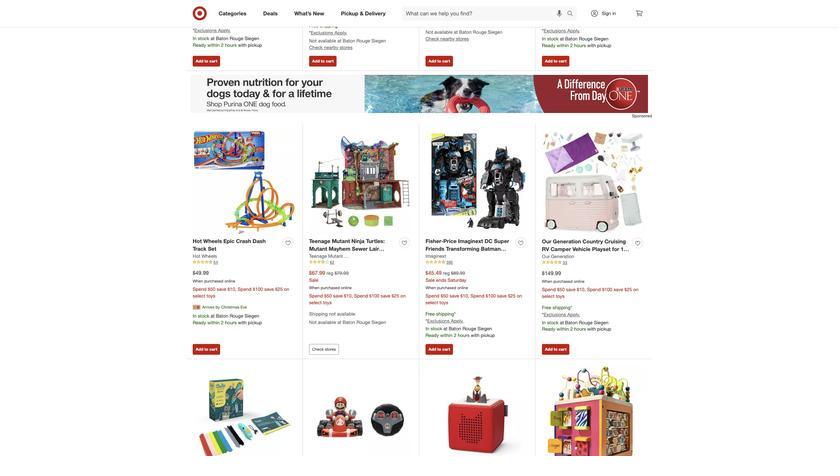 Task type: locate. For each thing, give the bounding box(es) containing it.
hot up track
[[193, 238, 202, 245]]

2 vertical spatial check
[[312, 347, 324, 352]]

sale
[[309, 278, 319, 283], [426, 278, 435, 283]]

reg down "62"
[[327, 271, 334, 276]]

0 vertical spatial ninja
[[352, 238, 365, 245]]

1 horizontal spatial imaginext
[[458, 238, 484, 245]]

spend $50 save $10, spend $100 save $25 on select toys for * exclusions apply. in stock at  baton rouge siegen ready within 2 hours with pickup
[[543, 3, 639, 15]]

1 teenage from the top
[[309, 238, 331, 245]]

shipping not available not available at baton rouge siegen
[[309, 311, 386, 325]]

our generation country cruising rv camper vehicle playset for 18" dolls link
[[543, 238, 630, 260]]

0 vertical spatial nearby
[[441, 36, 455, 42]]

$10, down saturday
[[461, 293, 470, 299]]

33 link
[[543, 260, 646, 266]]

$89.99
[[451, 271, 466, 276]]

ninja for turtles
[[344, 253, 355, 259]]

add to cart button
[[193, 56, 220, 67], [309, 56, 337, 67], [426, 56, 454, 67], [543, 56, 570, 67], [193, 345, 220, 355], [426, 345, 454, 355], [543, 345, 570, 355]]

reg for $67.99
[[327, 271, 334, 276]]

baton inside * exclusions apply. in stock at  baton rouge siegen ready within 2 hours with pickup
[[566, 36, 578, 42]]

$50 inside $49.99 when purchased online spend $50 save $10, spend $100 save $25 on select toys
[[208, 287, 216, 292]]

sale inside $45.49 reg $89.99 sale ends saturday when purchased online spend $50 save $10, spend $100 save $25 on select toys
[[426, 278, 435, 283]]

$25
[[275, 3, 283, 8], [508, 3, 516, 8], [625, 3, 633, 9], [392, 5, 399, 10], [275, 287, 283, 292], [625, 287, 633, 293], [392, 293, 399, 299], [508, 293, 516, 299]]

shipping
[[203, 21, 221, 26], [320, 23, 338, 28], [553, 305, 571, 311], [437, 311, 454, 317]]

0 horizontal spatial stores
[[325, 347, 336, 352]]

add
[[196, 59, 204, 64], [312, 59, 320, 64], [429, 59, 437, 64], [546, 59, 553, 64], [196, 347, 204, 352], [429, 347, 437, 352], [546, 347, 553, 352]]

available
[[435, 29, 453, 35], [318, 38, 336, 43], [337, 311, 356, 317], [318, 320, 336, 325]]

nearby inside free shipping * * exclusions apply. not available at baton rouge siegen check nearby stores
[[324, 44, 339, 50]]

generation inside our generation country cruising rv camper vehicle playset for 18" dolls
[[553, 239, 582, 245]]

when down $67.99
[[309, 286, 320, 291]]

1 horizontal spatial reg
[[443, 271, 450, 276]]

camper
[[551, 246, 572, 253]]

batman
[[481, 246, 501, 253]]

free inside free shipping * * exclusions apply. not available at baton rouge siegen check nearby stores
[[309, 23, 319, 28]]

0 horizontal spatial seasonal shipping icon image
[[193, 304, 201, 312]]

toys
[[207, 9, 215, 15], [440, 9, 449, 15], [556, 10, 565, 15], [323, 11, 332, 17], [207, 293, 215, 299], [556, 294, 565, 299], [323, 300, 332, 306], [440, 300, 449, 306]]

at inside free shipping * * exclusions apply. not available at baton rouge siegen check nearby stores
[[338, 38, 342, 43]]

1 vertical spatial check nearby stores button
[[309, 44, 353, 51]]

fisher-price imaginext dc super friends transforming batman bat-tech batbot image
[[426, 131, 529, 234], [426, 131, 529, 234]]

purchased down $79.99
[[321, 286, 340, 291]]

in inside free shipping * exclusions apply. in stock at  baton rouge siegen ready within 2 hours with pickup
[[193, 36, 197, 41]]

0 vertical spatial mutant
[[332, 238, 350, 245]]

0 vertical spatial playset
[[593, 246, 611, 253]]

hot down track
[[193, 253, 200, 259]]

rouge inside free shipping * * exclusions apply. not available at baton rouge siegen check nearby stores
[[357, 38, 371, 43]]

hot inside hot wheels epic crash dash track set
[[193, 238, 202, 245]]

categories link
[[213, 6, 255, 21]]

teenage for teenage mutant ninja turtles: mutant mayhem sewer lair playset
[[309, 238, 331, 245]]

2 our from the top
[[543, 254, 550, 259]]

purchased inside $149.99 when purchased online spend $50 save $10, spend $100 save $25 on select toys
[[554, 279, 573, 284]]

in inside * exclusions apply. in stock at  baton rouge siegen ready within 2 hours with pickup
[[543, 36, 546, 42]]

$10, up the christmas
[[228, 287, 237, 292]]

eve
[[241, 305, 247, 310]]

purchased down $49.99
[[204, 279, 224, 284]]

1 vertical spatial wheels
[[202, 253, 217, 259]]

toys inside $149.99 when purchased online spend $50 save $10, spend $100 save $25 on select toys
[[556, 294, 565, 299]]

$50
[[208, 3, 216, 8], [441, 3, 449, 8], [558, 3, 565, 9], [325, 5, 332, 10], [208, 287, 216, 292], [558, 287, 565, 293], [325, 293, 332, 299], [441, 293, 449, 299]]

3doodler start+ pen set image
[[193, 366, 296, 457], [193, 366, 296, 457]]

free shipping * * exclusions apply. not available at baton rouge siegen check nearby stores
[[309, 23, 386, 50]]

turtles:
[[366, 238, 385, 245]]

siegen inside * exclusions apply. in stock at  baton rouge siegen ready within 2 hours with pickup
[[594, 36, 609, 42]]

wheels inside hot wheels epic crash dash track set
[[203, 238, 222, 245]]

transforming
[[446, 246, 480, 253]]

1 vertical spatial stores
[[340, 44, 353, 50]]

sale down $45.49
[[426, 278, 435, 283]]

1 reg from the left
[[327, 271, 334, 276]]

1 vertical spatial hot
[[193, 253, 200, 259]]

2 inside in stock at  baton rouge siegen ready within 2 hours with pickup
[[221, 320, 224, 326]]

ninja up sewer
[[352, 238, 365, 245]]

apply. inside free shipping * exclusions apply. in stock at  baton rouge siegen ready within 2 hours with pickup
[[218, 28, 231, 33]]

seasonal shipping icon image
[[426, 20, 434, 28], [193, 304, 201, 312]]

purchased inside $45.49 reg $89.99 sale ends saturday when purchased online spend $50 save $10, spend $100 save $25 on select toys
[[438, 286, 457, 291]]

1 vertical spatial teenage
[[309, 253, 327, 259]]

* inside * exclusions apply. in stock at  baton rouge siegen ready within 2 hours with pickup
[[543, 28, 544, 34]]

free inside free shipping * exclusions apply. in stock at  baton rouge siegen ready within 2 hours with pickup
[[193, 21, 202, 26]]

mutant
[[332, 238, 350, 245], [309, 246, 328, 253], [328, 253, 343, 259]]

available inside not available at baton rouge siegen check nearby stores
[[435, 29, 453, 35]]

batbot
[[450, 253, 467, 260]]

not
[[329, 311, 336, 317]]

$25 inside $49.99 when purchased online spend $50 save $10, spend $100 save $25 on select toys
[[275, 287, 283, 292]]

1 horizontal spatial nearby
[[441, 36, 455, 42]]

our inside our generation country cruising rv camper vehicle playset for 18" dolls
[[543, 239, 552, 245]]

purchased down $149.99
[[554, 279, 573, 284]]

2
[[221, 42, 224, 48], [571, 43, 573, 48], [221, 320, 224, 326], [571, 327, 573, 332], [454, 333, 457, 339]]

sale for $45.49
[[426, 278, 435, 283]]

1 vertical spatial not
[[309, 38, 317, 43]]

seasonal shipping icon image for not
[[426, 20, 434, 28]]

2 inside free shipping * exclusions apply. in stock at  baton rouge siegen ready within 2 hours with pickup
[[221, 42, 224, 48]]

nearby inside not available at baton rouge siegen check nearby stores
[[441, 36, 455, 42]]

wheels up set
[[203, 238, 222, 245]]

sponsored
[[633, 114, 653, 119]]

our generation link
[[543, 253, 575, 260]]

reg inside $67.99 reg $79.99 sale when purchased online spend $50 save $10, spend $100 save $25 on select toys
[[327, 271, 334, 276]]

online inside $67.99 reg $79.99 sale when purchased online spend $50 save $10, spend $100 save $25 on select toys
[[341, 286, 352, 291]]

purchased
[[204, 279, 224, 284], [554, 279, 573, 284], [321, 286, 340, 291], [438, 286, 457, 291]]

teenage mutant ninja turtles: mutant mayhem sewer lair playset link
[[309, 238, 397, 260]]

online inside $45.49 reg $89.99 sale ends saturday when purchased online spend $50 save $10, spend $100 save $25 on select toys
[[458, 286, 469, 291]]

imaginext down friends
[[426, 253, 446, 259]]

sewer
[[352, 246, 368, 253]]

1 vertical spatial ninja
[[344, 253, 355, 259]]

when down $45.49
[[426, 286, 436, 291]]

* exclusions apply. in stock at  baton rouge siegen ready within 2 hours with pickup
[[543, 28, 612, 48]]

1 vertical spatial generation
[[552, 254, 575, 259]]

0 vertical spatial stores
[[456, 36, 469, 42]]

0 vertical spatial seasonal shipping icon image
[[426, 20, 434, 28]]

sale down $67.99
[[309, 278, 319, 283]]

pickup & delivery link
[[336, 6, 394, 21]]

0 horizontal spatial imaginext
[[426, 253, 446, 259]]

arrives
[[202, 305, 215, 310]]

toys inside $45.49 reg $89.99 sale ends saturday when purchased online spend $50 save $10, spend $100 save $25 on select toys
[[440, 300, 449, 306]]

rouge inside shipping not available not available at baton rouge siegen
[[357, 320, 371, 325]]

0 vertical spatial imaginext
[[458, 238, 484, 245]]

1 vertical spatial our
[[543, 254, 550, 259]]

on inside $149.99 when purchased online spend $50 save $10, spend $100 save $25 on select toys
[[634, 287, 639, 293]]

hot wheels epic crash dash track set
[[193, 238, 266, 253]]

when inside $49.99 when purchased online spend $50 save $10, spend $100 save $25 on select toys
[[193, 279, 203, 284]]

at inside free shipping * exclusions apply. in stock at  baton rouge siegen ready within 2 hours with pickup
[[211, 36, 215, 41]]

spend
[[193, 3, 207, 8], [238, 3, 252, 8], [426, 3, 440, 8], [471, 3, 485, 8], [543, 3, 556, 9], [588, 3, 601, 9], [309, 5, 323, 10], [354, 5, 368, 10], [193, 287, 207, 292], [238, 287, 252, 292], [543, 287, 556, 293], [588, 287, 601, 293], [309, 293, 323, 299], [354, 293, 368, 299], [426, 293, 440, 299], [471, 293, 485, 299]]

on
[[284, 3, 290, 8], [517, 3, 523, 8], [634, 3, 639, 9], [401, 5, 406, 10], [284, 287, 290, 292], [634, 287, 639, 293], [401, 293, 406, 299], [517, 293, 523, 299]]

rouge inside not available at baton rouge siegen check nearby stores
[[473, 29, 487, 35]]

0 vertical spatial wheels
[[203, 238, 222, 245]]

sale inside $67.99 reg $79.99 sale when purchased online spend $50 save $10, spend $100 save $25 on select toys
[[309, 278, 319, 283]]

b. toys wooden activity cube - zany zoo image
[[543, 366, 646, 457], [543, 366, 646, 457]]

toys down ends
[[440, 300, 449, 306]]

within inside * exclusions apply. in stock at  baton rouge siegen ready within 2 hours with pickup
[[557, 43, 569, 48]]

2 vertical spatial mutant
[[328, 253, 343, 259]]

rv
[[543, 246, 550, 253]]

0 vertical spatial teenage
[[309, 238, 331, 245]]

exclusions
[[195, 28, 217, 33], [544, 28, 567, 34], [311, 30, 333, 35], [544, 312, 567, 318], [428, 318, 450, 324]]

generation for our generation country cruising rv camper vehicle playset for 18" dolls
[[553, 239, 582, 245]]

teenage mutant ninja turtles
[[309, 253, 370, 259]]

online down 33 link
[[574, 279, 585, 284]]

2 horizontal spatial stores
[[456, 36, 469, 42]]

$25 inside $45.49 reg $89.99 sale ends saturday when purchased online spend $50 save $10, spend $100 save $25 on select toys
[[508, 293, 516, 299]]

$100 inside $149.99 when purchased online spend $50 save $10, spend $100 save $25 on select toys
[[603, 287, 613, 293]]

wheels for hot wheels
[[202, 253, 217, 259]]

epic
[[224, 238, 235, 245]]

playset down country
[[593, 246, 611, 253]]

sign in
[[602, 10, 617, 16]]

1 hot from the top
[[193, 238, 202, 245]]

2 vertical spatial stores
[[325, 347, 336, 352]]

toys up not
[[323, 300, 332, 306]]

our
[[543, 239, 552, 245], [543, 254, 550, 259]]

advertisement region
[[186, 75, 653, 113]]

1 vertical spatial playset
[[309, 253, 328, 260]]

$49.99 when purchased online spend $50 save $10, spend $100 save $25 on select toys
[[193, 270, 290, 299]]

search
[[564, 11, 581, 17]]

0 horizontal spatial nearby
[[324, 44, 339, 50]]

$100
[[253, 3, 263, 8], [486, 3, 496, 8], [603, 3, 613, 9], [370, 5, 380, 10], [253, 287, 263, 292], [603, 287, 613, 293], [370, 293, 380, 299], [486, 293, 496, 299]]

when inside $149.99 when purchased online spend $50 save $10, spend $100 save $25 on select toys
[[543, 279, 553, 284]]

rouge inside in stock at  baton rouge siegen ready within 2 hours with pickup
[[230, 313, 244, 319]]

siegen inside not available at baton rouge siegen check nearby stores
[[488, 29, 503, 35]]

online down '54' link on the bottom
[[225, 279, 235, 284]]

hot for hot wheels epic crash dash track set
[[193, 238, 202, 245]]

hot
[[193, 238, 202, 245], [193, 253, 200, 259]]

1 vertical spatial seasonal shipping icon image
[[193, 304, 201, 312]]

purchased down ends
[[438, 286, 457, 291]]

$10, up categories
[[228, 3, 237, 8]]

1 sale from the left
[[309, 278, 319, 283]]

not inside free shipping * * exclusions apply. not available at baton rouge siegen check nearby stores
[[309, 38, 317, 43]]

$79.99
[[335, 271, 349, 276]]

pickup
[[248, 42, 262, 48], [598, 43, 612, 48], [248, 320, 262, 326], [598, 327, 612, 332], [481, 333, 495, 339]]

0 horizontal spatial free shipping * * exclusions apply. in stock at  baton rouge siegen ready within 2 hours with pickup
[[426, 311, 495, 339]]

toys down $149.99
[[556, 294, 565, 299]]

not
[[426, 29, 434, 35], [309, 38, 317, 43], [309, 320, 317, 325]]

teenage up mayhem
[[309, 238, 331, 245]]

0 vertical spatial hot
[[193, 238, 202, 245]]

2 reg from the left
[[443, 271, 450, 276]]

0 vertical spatial our
[[543, 239, 552, 245]]

our up rv
[[543, 239, 552, 245]]

nintendo the super mario bros. movie rumble r/c kart racer image
[[309, 366, 413, 457], [309, 366, 413, 457]]

to
[[205, 59, 209, 64], [321, 59, 325, 64], [438, 59, 442, 64], [554, 59, 558, 64], [205, 347, 209, 352], [438, 347, 442, 352], [554, 347, 558, 352]]

hot for hot wheels
[[193, 253, 200, 259]]

delivery
[[365, 10, 386, 17]]

our down rv
[[543, 254, 550, 259]]

siegen inside in stock at  baton rouge siegen ready within 2 hours with pickup
[[245, 313, 259, 319]]

at
[[454, 29, 458, 35], [211, 36, 215, 41], [560, 36, 564, 42], [338, 38, 342, 43], [211, 313, 215, 319], [338, 320, 342, 325], [560, 320, 564, 326], [444, 326, 448, 332]]

0 horizontal spatial playset
[[309, 253, 328, 260]]

teenage mutant ninja turtles: mutant mayhem sewer lair playset image
[[309, 131, 413, 234], [309, 131, 413, 234]]

0 vertical spatial check
[[426, 36, 440, 42]]

teenage up $67.99
[[309, 253, 327, 259]]

$10, left the &
[[344, 5, 353, 10]]

$10, inside $49.99 when purchased online spend $50 save $10, spend $100 save $25 on select toys
[[228, 287, 237, 292]]

not inside shipping not available not available at baton rouge siegen
[[309, 320, 317, 325]]

hot inside hot wheels link
[[193, 253, 200, 259]]

at inside in stock at  baton rouge siegen ready within 2 hours with pickup
[[211, 313, 215, 319]]

reg
[[327, 271, 334, 276], [443, 271, 450, 276]]

add to cart
[[196, 59, 217, 64], [312, 59, 334, 64], [429, 59, 451, 64], [546, 59, 567, 64], [196, 347, 217, 352], [429, 347, 451, 352], [546, 347, 567, 352]]

2 teenage from the top
[[309, 253, 327, 259]]

wheels
[[203, 238, 222, 245], [202, 253, 217, 259]]

2 vertical spatial not
[[309, 320, 317, 325]]

rouge
[[473, 29, 487, 35], [230, 36, 244, 41], [579, 36, 593, 42], [357, 38, 371, 43], [230, 313, 244, 319], [357, 320, 371, 325], [579, 320, 593, 326], [463, 326, 477, 332]]

mutant left mayhem
[[309, 246, 328, 253]]

check inside free shipping * * exclusions apply. not available at baton rouge siegen check nearby stores
[[309, 44, 323, 50]]

save
[[217, 3, 226, 8], [265, 3, 274, 8], [450, 3, 460, 8], [498, 3, 507, 8], [567, 3, 576, 9], [614, 3, 624, 9], [333, 5, 343, 10], [381, 5, 391, 10], [217, 287, 226, 292], [265, 287, 274, 292], [567, 287, 576, 293], [614, 287, 624, 293], [333, 293, 343, 299], [381, 293, 391, 299], [450, 293, 460, 299], [498, 293, 507, 299]]

reg inside $45.49 reg $89.99 sale ends saturday when purchased online spend $50 save $10, spend $100 save $25 on select toys
[[443, 271, 450, 276]]

online down $79.99
[[341, 286, 352, 291]]

select inside $149.99 when purchased online spend $50 save $10, spend $100 save $25 on select toys
[[543, 294, 555, 299]]

ready inside in stock at  baton rouge siegen ready within 2 hours with pickup
[[193, 320, 206, 326]]

1 horizontal spatial playset
[[593, 246, 611, 253]]

mutant for teenage mutant ninja turtles: mutant mayhem sewer lair playset
[[332, 238, 350, 245]]

generation
[[553, 239, 582, 245], [552, 254, 575, 259]]

mutant up mayhem
[[332, 238, 350, 245]]

2 sale from the left
[[426, 278, 435, 283]]

$10, up search
[[577, 3, 586, 9]]

2 hot from the top
[[193, 253, 200, 259]]

spend $50 save $10, spend $100 save $25 on select toys
[[193, 3, 290, 15], [426, 3, 523, 15], [543, 3, 639, 15], [309, 5, 406, 17]]

check
[[426, 36, 440, 42], [309, 44, 323, 50], [312, 347, 324, 352]]

select inside $49.99 when purchased online spend $50 save $10, spend $100 save $25 on select toys
[[193, 293, 205, 299]]

stores inside free shipping * * exclusions apply. not available at baton rouge siegen check nearby stores
[[340, 44, 353, 50]]

1 our from the top
[[543, 239, 552, 245]]

$10, inside $67.99 reg $79.99 sale when purchased online spend $50 save $10, spend $100 save $25 on select toys
[[344, 293, 353, 299]]

online down saturday
[[458, 286, 469, 291]]

nearby
[[441, 36, 455, 42], [324, 44, 339, 50]]

wheels down set
[[202, 253, 217, 259]]

deals link
[[258, 6, 286, 21]]

with inside * exclusions apply. in stock at  baton rouge siegen ready within 2 hours with pickup
[[588, 43, 596, 48]]

$10, up shipping not available not available at baton rouge siegen at bottom left
[[344, 293, 353, 299]]

ready
[[193, 42, 206, 48], [543, 43, 556, 48], [193, 320, 206, 326], [543, 327, 556, 332], [426, 333, 439, 339]]

our generation country cruising rv camper vehicle playset for 18" dolls image
[[543, 131, 646, 234], [543, 131, 646, 234]]

crash
[[236, 238, 251, 245]]

0 vertical spatial check nearby stores button
[[426, 36, 469, 42]]

teenage inside teenage mutant ninja turtles: mutant mayhem sewer lair playset
[[309, 238, 331, 245]]

lair
[[370, 246, 379, 253]]

imaginext up transforming
[[458, 238, 484, 245]]

$10, down 33 link
[[577, 287, 586, 293]]

teenage mutant ninja turtles: mutant mayhem sewer lair playset
[[309, 238, 385, 260]]

1 vertical spatial check
[[309, 44, 323, 50]]

tonies disney pixar toy story toniebox audio player starter set image
[[426, 366, 529, 457], [426, 366, 529, 457]]

ninja down mayhem
[[344, 253, 355, 259]]

generation up 33
[[552, 254, 575, 259]]

free
[[193, 21, 202, 26], [309, 23, 319, 28], [543, 305, 552, 311], [426, 311, 435, 317]]

hours
[[225, 42, 237, 48], [575, 43, 587, 48], [225, 320, 237, 326], [575, 327, 587, 332], [458, 333, 470, 339]]

1 horizontal spatial stores
[[340, 44, 353, 50]]

hot wheels epic crash dash track set image
[[193, 131, 296, 234], [193, 131, 296, 234]]

*
[[338, 23, 340, 28], [193, 28, 195, 33], [543, 28, 544, 34], [309, 30, 311, 35], [571, 305, 573, 311], [454, 311, 456, 317], [543, 312, 544, 318], [426, 318, 428, 324]]

when down $149.99
[[543, 279, 553, 284]]

toys up not available at baton rouge siegen check nearby stores
[[440, 9, 449, 15]]

$25 inside $67.99 reg $79.99 sale when purchased online spend $50 save $10, spend $100 save $25 on select toys
[[392, 293, 399, 299]]

playset
[[593, 246, 611, 253], [309, 253, 328, 260]]

1 vertical spatial nearby
[[324, 44, 339, 50]]

1 horizontal spatial sale
[[426, 278, 435, 283]]

0 horizontal spatial reg
[[327, 271, 334, 276]]

playset left "62"
[[309, 253, 328, 260]]

when down $49.99
[[193, 279, 203, 284]]

$25 inside $149.99 when purchased online spend $50 save $10, spend $100 save $25 on select toys
[[625, 287, 633, 293]]

within inside in stock at  baton rouge siegen ready within 2 hours with pickup
[[208, 320, 220, 326]]

reg up ends
[[443, 271, 450, 276]]

generation up 'camper' on the bottom
[[553, 239, 582, 245]]

0 vertical spatial generation
[[553, 239, 582, 245]]

0 horizontal spatial sale
[[309, 278, 319, 283]]

hot wheels link
[[193, 253, 217, 260]]

toys up arrives
[[207, 293, 215, 299]]

$10, up not available at baton rouge siegen check nearby stores
[[461, 3, 470, 8]]

1 horizontal spatial seasonal shipping icon image
[[426, 20, 434, 28]]

hot wheels epic crash dash track set link
[[193, 238, 280, 253]]

0 vertical spatial not
[[426, 29, 434, 35]]

* inside free shipping * exclusions apply. in stock at  baton rouge siegen ready within 2 hours with pickup
[[193, 28, 195, 33]]

within
[[208, 42, 220, 48], [557, 43, 569, 48], [208, 320, 220, 326], [557, 327, 569, 332], [441, 333, 453, 339]]

mutant up "62"
[[328, 253, 343, 259]]

mutant for teenage mutant ninja turtles
[[328, 253, 343, 259]]

1 vertical spatial imaginext
[[426, 253, 446, 259]]

1 horizontal spatial free shipping * * exclusions apply. in stock at  baton rouge siegen ready within 2 hours with pickup
[[543, 305, 612, 332]]



Task type: vqa. For each thing, say whether or not it's contained in the screenshot.
search Button
yes



Task type: describe. For each thing, give the bounding box(es) containing it.
search button
[[564, 6, 581, 22]]

$67.99
[[309, 270, 325, 277]]

stock inside * exclusions apply. in stock at  baton rouge siegen ready within 2 hours with pickup
[[548, 36, 559, 42]]

ninja for turtles:
[[352, 238, 365, 245]]

54
[[214, 260, 218, 265]]

dolls
[[543, 254, 555, 260]]

toys left pickup
[[323, 11, 332, 17]]

hours inside * exclusions apply. in stock at  baton rouge siegen ready within 2 hours with pickup
[[575, 43, 587, 48]]

new
[[313, 10, 325, 17]]

shipping inside free shipping * exclusions apply. in stock at  baton rouge siegen ready within 2 hours with pickup
[[203, 21, 221, 26]]

baton inside in stock at  baton rouge siegen ready within 2 hours with pickup
[[216, 313, 229, 319]]

free shipping * * exclusions apply. in stock at  baton rouge siegen ready within 2 hours with pickup for $149.99
[[543, 305, 612, 332]]

categories
[[219, 10, 247, 17]]

$45.49
[[426, 270, 442, 277]]

stock inside free shipping * exclusions apply. in stock at  baton rouge siegen ready within 2 hours with pickup
[[198, 36, 209, 41]]

not inside not available at baton rouge siegen check nearby stores
[[426, 29, 434, 35]]

hours inside free shipping * exclusions apply. in stock at  baton rouge siegen ready within 2 hours with pickup
[[225, 42, 237, 48]]

wheels for hot wheels epic crash dash track set
[[203, 238, 222, 245]]

fisher-
[[426, 238, 444, 245]]

18"
[[621, 246, 630, 253]]

$50 inside $45.49 reg $89.99 sale ends saturday when purchased online spend $50 save $10, spend $100 save $25 on select toys
[[441, 293, 449, 299]]

$100 inside $45.49 reg $89.99 sale ends saturday when purchased online spend $50 save $10, spend $100 save $25 on select toys
[[486, 293, 496, 299]]

fisher-price imaginext dc super friends transforming batman bat-tech batbot link
[[426, 238, 513, 260]]

within inside free shipping * exclusions apply. in stock at  baton rouge siegen ready within 2 hours with pickup
[[208, 42, 220, 48]]

free shipping * * exclusions apply. in stock at  baton rouge siegen ready within 2 hours with pickup for $45.49
[[426, 311, 495, 339]]

rouge inside free shipping * exclusions apply. in stock at  baton rouge siegen ready within 2 hours with pickup
[[230, 36, 244, 41]]

at inside not available at baton rouge siegen check nearby stores
[[454, 29, 458, 35]]

hot wheels
[[193, 253, 217, 259]]

baton inside not available at baton rouge siegen check nearby stores
[[460, 29, 472, 35]]

$149.99 when purchased online spend $50 save $10, spend $100 save $25 on select toys
[[543, 270, 639, 299]]

shipping inside free shipping * * exclusions apply. not available at baton rouge siegen check nearby stores
[[320, 23, 338, 28]]

seasonal shipping icon image for in
[[193, 304, 201, 312]]

hours inside in stock at  baton rouge siegen ready within 2 hours with pickup
[[225, 320, 237, 326]]

deals
[[263, 10, 278, 17]]

stores inside button
[[325, 347, 336, 352]]

exclusions inside free shipping * * exclusions apply. not available at baton rouge siegen check nearby stores
[[311, 30, 333, 35]]

1 horizontal spatial check nearby stores button
[[426, 36, 469, 42]]

purchased inside $67.99 reg $79.99 sale when purchased online spend $50 save $10, spend $100 save $25 on select toys
[[321, 286, 340, 291]]

sign
[[602, 10, 612, 16]]

toys inside $67.99 reg $79.99 sale when purchased online spend $50 save $10, spend $100 save $25 on select toys
[[323, 300, 332, 306]]

imaginext inside fisher-price imaginext dc super friends transforming batman bat-tech batbot
[[458, 238, 484, 245]]

what's new
[[295, 10, 325, 17]]

62
[[330, 260, 335, 265]]

$67.99 reg $79.99 sale when purchased online spend $50 save $10, spend $100 save $25 on select toys
[[309, 270, 406, 306]]

baton inside free shipping * * exclusions apply. not available at baton rouge siegen check nearby stores
[[343, 38, 356, 43]]

check stores button
[[309, 345, 339, 355]]

cruising
[[605, 239, 627, 245]]

ends
[[436, 278, 447, 283]]

what's
[[295, 10, 312, 17]]

track
[[193, 246, 207, 253]]

What can we help you find? suggestions appear below search field
[[402, 6, 569, 21]]

pickup inside in stock at  baton rouge siegen ready within 2 hours with pickup
[[248, 320, 262, 326]]

$49.99
[[193, 270, 209, 277]]

pickup
[[341, 10, 359, 17]]

shipping
[[309, 311, 328, 317]]

on inside $67.99 reg $79.99 sale when purchased online spend $50 save $10, spend $100 save $25 on select toys
[[401, 293, 406, 299]]

on inside $49.99 when purchased online spend $50 save $10, spend $100 save $25 on select toys
[[284, 287, 290, 292]]

exclusions inside free shipping * exclusions apply. in stock at  baton rouge siegen ready within 2 hours with pickup
[[195, 28, 217, 33]]

sign in link
[[585, 6, 627, 21]]

dc
[[485, 238, 493, 245]]

33
[[563, 260, 568, 266]]

when inside $67.99 reg $79.99 sale when purchased online spend $50 save $10, spend $100 save $25 on select toys
[[309, 286, 320, 291]]

exclusions inside * exclusions apply. in stock at  baton rouge siegen ready within 2 hours with pickup
[[544, 28, 567, 34]]

select inside $45.49 reg $89.99 sale ends saturday when purchased online spend $50 save $10, spend $100 save $25 on select toys
[[426, 300, 439, 306]]

$100 inside $67.99 reg $79.99 sale when purchased online spend $50 save $10, spend $100 save $25 on select toys
[[370, 293, 380, 299]]

at inside shipping not available not available at baton rouge siegen
[[338, 320, 342, 325]]

&
[[360, 10, 364, 17]]

on inside $45.49 reg $89.99 sale ends saturday when purchased online spend $50 save $10, spend $100 save $25 on select toys
[[517, 293, 523, 299]]

395
[[447, 260, 453, 265]]

$100 inside $49.99 when purchased online spend $50 save $10, spend $100 save $25 on select toys
[[253, 287, 263, 292]]

baton inside shipping not available not available at baton rouge siegen
[[343, 320, 356, 325]]

apply. inside free shipping * * exclusions apply. not available at baton rouge siegen check nearby stores
[[335, 30, 347, 35]]

arrives by christmas eve
[[202, 305, 247, 310]]

teenage mutant ninja turtles link
[[309, 253, 370, 260]]

not available at baton rouge siegen check nearby stores
[[426, 29, 503, 42]]

bat-
[[426, 253, 436, 260]]

spend $50 save $10, spend $100 save $25 on select toys for free shipping * exclusions apply. in stock at  baton rouge siegen ready within 2 hours with pickup
[[193, 3, 290, 15]]

turtles
[[356, 253, 370, 259]]

2 inside * exclusions apply. in stock at  baton rouge siegen ready within 2 hours with pickup
[[571, 43, 573, 48]]

set
[[208, 246, 217, 253]]

our for our generation country cruising rv camper vehicle playset for 18" dolls
[[543, 239, 552, 245]]

stores inside not available at baton rouge siegen check nearby stores
[[456, 36, 469, 42]]

$149.99
[[543, 270, 562, 277]]

pickup inside * exclusions apply. in stock at  baton rouge siegen ready within 2 hours with pickup
[[598, 43, 612, 48]]

by
[[216, 305, 220, 310]]

purchased inside $49.99 when purchased online spend $50 save $10, spend $100 save $25 on select toys
[[204, 279, 224, 284]]

check stores
[[312, 347, 336, 352]]

sale for $67.99
[[309, 278, 319, 283]]

$45.49 reg $89.99 sale ends saturday when purchased online spend $50 save $10, spend $100 save $25 on select toys
[[426, 270, 523, 306]]

1 vertical spatial mutant
[[309, 246, 328, 253]]

dash
[[253, 238, 266, 245]]

online inside $149.99 when purchased online spend $50 save $10, spend $100 save $25 on select toys
[[574, 279, 585, 284]]

imaginext link
[[426, 253, 446, 260]]

siegen inside free shipping * * exclusions apply. not available at baton rouge siegen check nearby stores
[[372, 38, 386, 43]]

saturday
[[448, 278, 467, 283]]

super
[[494, 238, 510, 245]]

generation for our generation
[[552, 254, 575, 259]]

pickup inside free shipping * exclusions apply. in stock at  baton rouge siegen ready within 2 hours with pickup
[[248, 42, 262, 48]]

pickup & delivery
[[341, 10, 386, 17]]

spend $50 save $10, spend $100 save $25 on select toys for free shipping * * exclusions apply. not available at baton rouge siegen check nearby stores
[[309, 5, 406, 17]]

check inside button
[[312, 347, 324, 352]]

tech
[[436, 253, 448, 260]]

friends
[[426, 246, 445, 253]]

christmas
[[221, 305, 240, 310]]

395 link
[[426, 260, 529, 266]]

our generation country cruising rv camper vehicle playset for 18" dolls
[[543, 239, 630, 260]]

toys inside $49.99 when purchased online spend $50 save $10, spend $100 save $25 on select toys
[[207, 293, 215, 299]]

ready inside * exclusions apply. in stock at  baton rouge siegen ready within 2 hours with pickup
[[543, 43, 556, 48]]

available inside free shipping * * exclusions apply. not available at baton rouge siegen check nearby stores
[[318, 38, 336, 43]]

vehicle
[[573, 246, 591, 253]]

playset inside teenage mutant ninja turtles: mutant mayhem sewer lair playset
[[309, 253, 328, 260]]

price
[[444, 238, 457, 245]]

with inside free shipping * exclusions apply. in stock at  baton rouge siegen ready within 2 hours with pickup
[[238, 42, 247, 48]]

apply. inside * exclusions apply. in stock at  baton rouge siegen ready within 2 hours with pickup
[[568, 28, 580, 34]]

for
[[613, 246, 620, 253]]

our generation
[[543, 254, 575, 259]]

0 horizontal spatial check nearby stores button
[[309, 44, 353, 51]]

baton inside free shipping * exclusions apply. in stock at  baton rouge siegen ready within 2 hours with pickup
[[216, 36, 229, 41]]

mayhem
[[329, 246, 351, 253]]

62 link
[[309, 260, 413, 266]]

country
[[583, 239, 604, 245]]

in inside in stock at  baton rouge siegen ready within 2 hours with pickup
[[193, 313, 197, 319]]

stock inside in stock at  baton rouge siegen ready within 2 hours with pickup
[[198, 313, 209, 319]]

fisher-price imaginext dc super friends transforming batman bat-tech batbot
[[426, 238, 510, 260]]

toys up * exclusions apply. in stock at  baton rouge siegen ready within 2 hours with pickup
[[556, 10, 565, 15]]

in stock at  baton rouge siegen ready within 2 hours with pickup
[[193, 313, 262, 326]]

$50 inside $149.99 when purchased online spend $50 save $10, spend $100 save $25 on select toys
[[558, 287, 565, 293]]

what's new link
[[289, 6, 333, 21]]

select inside $67.99 reg $79.99 sale when purchased online spend $50 save $10, spend $100 save $25 on select toys
[[309, 300, 322, 306]]

$10, inside $45.49 reg $89.99 sale ends saturday when purchased online spend $50 save $10, spend $100 save $25 on select toys
[[461, 293, 470, 299]]

free shipping * exclusions apply. in stock at  baton rouge siegen ready within 2 hours with pickup
[[193, 21, 262, 48]]

when inside $45.49 reg $89.99 sale ends saturday when purchased online spend $50 save $10, spend $100 save $25 on select toys
[[426, 286, 436, 291]]

in
[[613, 10, 617, 16]]

with inside in stock at  baton rouge siegen ready within 2 hours with pickup
[[238, 320, 247, 326]]

siegen inside free shipping * exclusions apply. in stock at  baton rouge siegen ready within 2 hours with pickup
[[245, 36, 259, 41]]

$50 inside $67.99 reg $79.99 sale when purchased online spend $50 save $10, spend $100 save $25 on select toys
[[325, 293, 332, 299]]

our for our generation
[[543, 254, 550, 259]]

reg for $45.49
[[443, 271, 450, 276]]

54 link
[[193, 260, 296, 266]]

teenage for teenage mutant ninja turtles
[[309, 253, 327, 259]]

online inside $49.99 when purchased online spend $50 save $10, spend $100 save $25 on select toys
[[225, 279, 235, 284]]

at inside * exclusions apply. in stock at  baton rouge siegen ready within 2 hours with pickup
[[560, 36, 564, 42]]

rouge inside * exclusions apply. in stock at  baton rouge siegen ready within 2 hours with pickup
[[579, 36, 593, 42]]

ready inside free shipping * exclusions apply. in stock at  baton rouge siegen ready within 2 hours with pickup
[[193, 42, 206, 48]]

siegen inside shipping not available not available at baton rouge siegen
[[372, 320, 386, 325]]

playset inside our generation country cruising rv camper vehicle playset for 18" dolls
[[593, 246, 611, 253]]

toys left categories
[[207, 9, 215, 15]]



